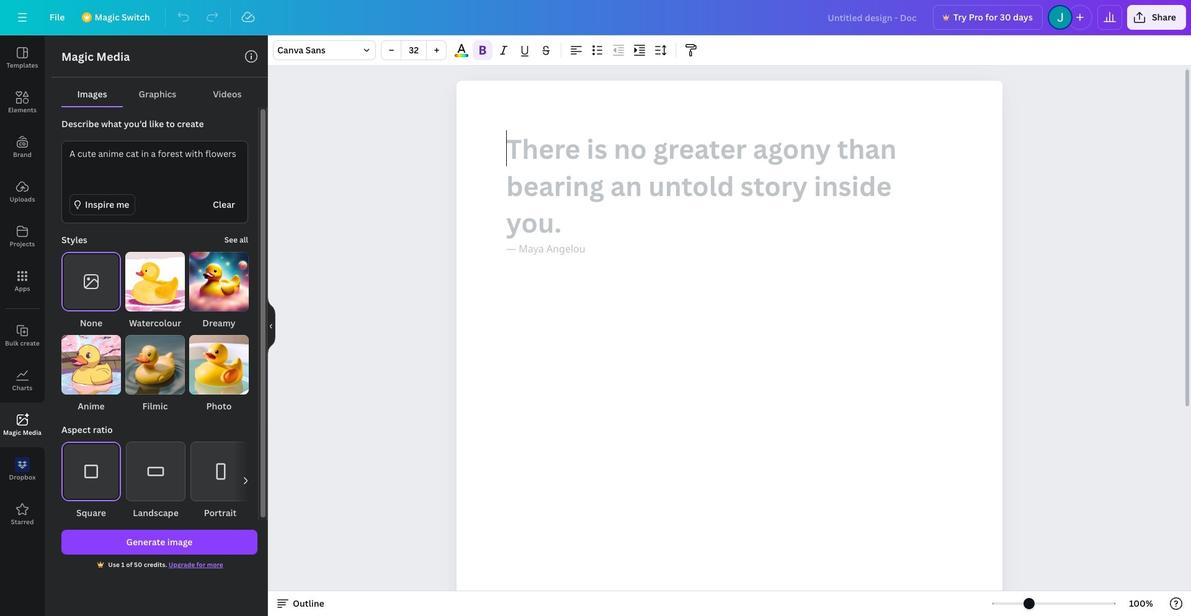 Task type: describe. For each thing, give the bounding box(es) containing it.
watercolour image
[[125, 252, 185, 312]]

Enter 5+ words to describe... text field
[[62, 141, 248, 194]]

color range image
[[455, 54, 468, 57]]

dreamy image
[[189, 252, 249, 312]]

Zoom button
[[1121, 594, 1162, 614]]

hide image
[[267, 296, 276, 356]]



Task type: locate. For each thing, give the bounding box(es) containing it.
side panel tab list
[[0, 35, 45, 537]]

None text field
[[457, 81, 1003, 616]]

photo image
[[189, 335, 249, 395]]

filmic image
[[125, 335, 185, 395]]

main menu bar
[[0, 0, 1191, 35]]

– – number field
[[405, 44, 423, 56]]

Design title text field
[[818, 5, 928, 30]]

anime image
[[61, 335, 121, 395]]

group
[[381, 40, 447, 60], [61, 252, 121, 330], [125, 252, 185, 330], [189, 252, 249, 330], [61, 335, 121, 413], [125, 335, 185, 413], [189, 335, 249, 413], [61, 442, 121, 520], [126, 442, 186, 520], [191, 442, 250, 520]]



Task type: vqa. For each thing, say whether or not it's contained in the screenshot.
3
no



